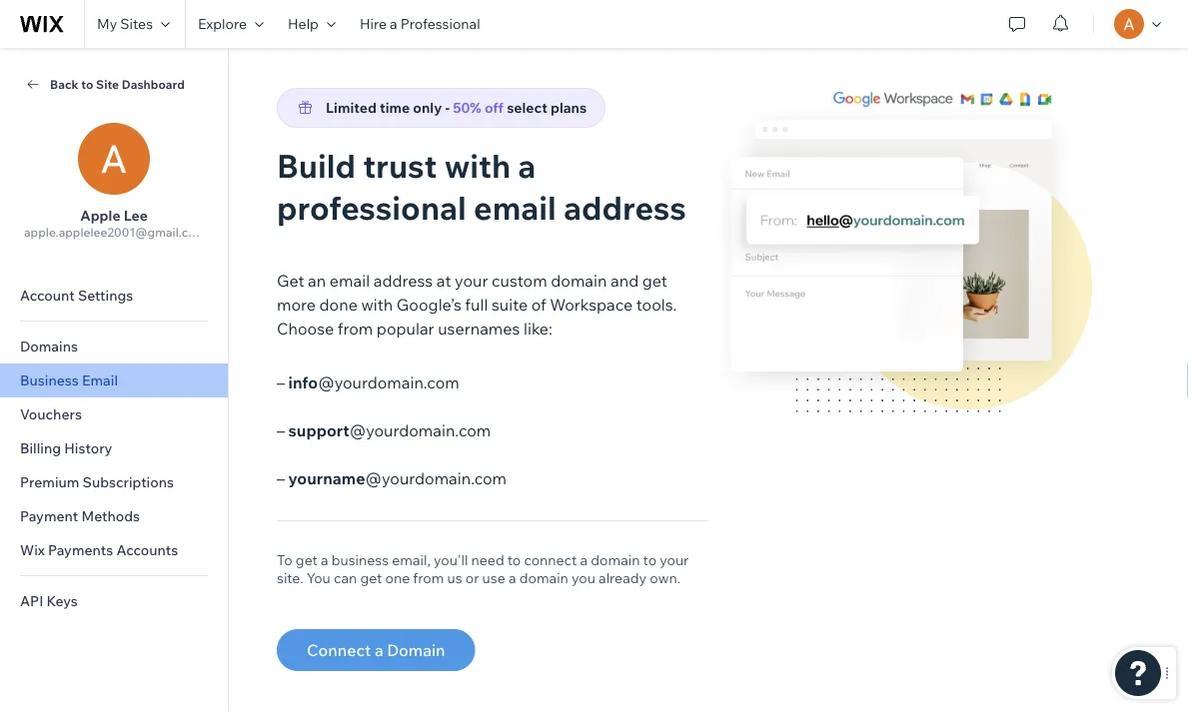 Task type: describe. For each thing, give the bounding box(es) containing it.
own.
[[650, 570, 681, 587]]

apple
[[80, 207, 121, 224]]

my
[[97, 15, 117, 32]]

info
[[289, 373, 318, 393]]

account settings
[[20, 287, 133, 304]]

connect a domain button
[[277, 630, 476, 672]]

@yourdomain.com for – yourname @yourdomain.com
[[365, 469, 507, 489]]

– yourname @yourdomain.com
[[277, 469, 507, 489]]

your inside get an email address at your custom domain and get more done with google's full suite of workspace tools. choose from popular usernames like:
[[455, 271, 488, 291]]

– info @yourdomain.com
[[277, 373, 460, 393]]

more
[[277, 295, 316, 315]]

subscriptions
[[83, 474, 174, 491]]

email
[[82, 372, 118, 389]]

– support @yourdomain.com
[[277, 421, 491, 441]]

email inside build trust with a professional email address
[[474, 187, 557, 228]]

email,
[[392, 552, 431, 569]]

already
[[599, 570, 647, 587]]

back to site dashboard
[[50, 76, 185, 91]]

get an email address at your custom domain and get more done with google's full suite of workspace tools. choose from popular usernames like:
[[277, 271, 677, 339]]

50%
[[453, 99, 482, 116]]

my sites
[[97, 15, 153, 32]]

business email
[[20, 372, 118, 389]]

account settings link
[[0, 279, 228, 313]]

settings
[[78, 287, 133, 304]]

off
[[485, 99, 504, 116]]

with inside build trust with a professional email address
[[445, 145, 511, 186]]

your inside to get a business email, you'll need to connect a domain to your site. you can get one from us or use a domain you already own.
[[660, 552, 689, 569]]

or
[[466, 570, 479, 587]]

connect a domain
[[307, 641, 446, 661]]

1 horizontal spatial to
[[508, 552, 521, 569]]

domain inside get an email address at your custom domain and get more done with google's full suite of workspace tools. choose from popular usernames like:
[[551, 271, 607, 291]]

need
[[471, 552, 505, 569]]

1 vertical spatial domain
[[591, 552, 640, 569]]

payment
[[20, 508, 78, 525]]

an
[[308, 271, 326, 291]]

with inside get an email address at your custom domain and get more done with google's full suite of workspace tools. choose from popular usernames like:
[[361, 295, 393, 315]]

get
[[277, 271, 304, 291]]

a inside connect a domain 'button'
[[375, 641, 384, 661]]

popular
[[377, 319, 435, 339]]

site
[[96, 76, 119, 91]]

– for – support @yourdomain.com
[[277, 421, 285, 441]]

– for – info @yourdomain.com
[[277, 373, 285, 393]]

from inside get an email address at your custom domain and get more done with google's full suite of workspace tools. choose from popular usernames like:
[[338, 319, 373, 339]]

premium
[[20, 474, 79, 491]]

premium subscriptions
[[20, 474, 174, 491]]

yourname
[[289, 469, 365, 489]]

you'll
[[434, 552, 468, 569]]

api keys link
[[0, 585, 228, 619]]

get inside get an email address at your custom domain and get more done with google's full suite of workspace tools. choose from popular usernames like:
[[643, 271, 668, 291]]

api keys
[[20, 593, 78, 610]]

apple.applelee2001@gmail.com
[[24, 225, 206, 240]]

build trust with a professional email address
[[277, 145, 687, 228]]

a inside build trust with a professional email address
[[518, 145, 536, 186]]

0 horizontal spatial get
[[296, 552, 318, 569]]

business
[[332, 552, 389, 569]]

usernames
[[438, 319, 520, 339]]

payment methods link
[[0, 500, 228, 534]]

plans
[[551, 99, 587, 116]]

build
[[277, 145, 356, 186]]

explore
[[198, 15, 247, 32]]

workspace
[[550, 295, 633, 315]]

professional
[[401, 15, 481, 32]]

billing history
[[20, 440, 112, 457]]

you
[[307, 570, 331, 587]]

wix
[[20, 542, 45, 559]]

back
[[50, 76, 79, 91]]

billing
[[20, 440, 61, 457]]

address inside build trust with a professional email address
[[564, 187, 687, 228]]

full
[[465, 295, 488, 315]]

sidebar element
[[0, 48, 229, 712]]

time
[[380, 99, 410, 116]]

payment methods
[[20, 508, 140, 525]]

– for – yourname @yourdomain.com
[[277, 469, 285, 489]]



Task type: locate. For each thing, give the bounding box(es) containing it.
domain
[[387, 641, 446, 661]]

google's
[[397, 295, 462, 315]]

keys
[[46, 593, 78, 610]]

email up custom
[[474, 187, 557, 228]]

suite
[[492, 295, 528, 315]]

3 – from the top
[[277, 469, 285, 489]]

sites
[[120, 15, 153, 32]]

0 vertical spatial your
[[455, 271, 488, 291]]

0 vertical spatial with
[[445, 145, 511, 186]]

a
[[390, 15, 398, 32], [518, 145, 536, 186], [321, 552, 328, 569], [580, 552, 588, 569], [509, 570, 516, 587], [375, 641, 384, 661]]

1 vertical spatial –
[[277, 421, 285, 441]]

address up and
[[564, 187, 687, 228]]

your
[[455, 271, 488, 291], [660, 552, 689, 569]]

0 horizontal spatial address
[[374, 271, 433, 291]]

limited
[[326, 99, 377, 116]]

to left site
[[81, 76, 93, 91]]

domains link
[[0, 330, 228, 364]]

to right need
[[508, 552, 521, 569]]

tools.
[[637, 295, 677, 315]]

like:
[[524, 319, 553, 339]]

–
[[277, 373, 285, 393], [277, 421, 285, 441], [277, 469, 285, 489]]

domain down connect at the left bottom of the page
[[520, 570, 569, 587]]

to inside sidebar 'element'
[[81, 76, 93, 91]]

@yourdomain.com
[[318, 373, 460, 393], [350, 421, 491, 441], [365, 469, 507, 489]]

help
[[288, 15, 319, 32]]

to get a business email, you'll need to connect a domain to your site. you can get one from us or use a domain you already own.
[[277, 552, 689, 587]]

0 vertical spatial email
[[474, 187, 557, 228]]

from down email,
[[413, 570, 444, 587]]

get up tools.
[[643, 271, 668, 291]]

email inside get an email address at your custom domain and get more done with google's full suite of workspace tools. choose from popular usernames like:
[[330, 271, 370, 291]]

1 vertical spatial email
[[330, 271, 370, 291]]

from down done
[[338, 319, 373, 339]]

0 vertical spatial get
[[643, 271, 668, 291]]

@yourdomain.com for – support @yourdomain.com
[[350, 421, 491, 441]]

support
[[289, 421, 350, 441]]

a inside hire a professional link
[[390, 15, 398, 32]]

billing history link
[[0, 432, 228, 466]]

1 horizontal spatial address
[[564, 187, 687, 228]]

hire a professional
[[360, 15, 481, 32]]

1 horizontal spatial email
[[474, 187, 557, 228]]

can
[[334, 570, 357, 587]]

connect
[[307, 641, 371, 661]]

your up own.
[[660, 552, 689, 569]]

email up done
[[330, 271, 370, 291]]

with up popular
[[361, 295, 393, 315]]

hire a professional link
[[348, 0, 493, 48]]

@yourdomain.com for – info @yourdomain.com
[[318, 373, 460, 393]]

2 – from the top
[[277, 421, 285, 441]]

hire
[[360, 15, 387, 32]]

from inside to get a business email, you'll need to connect a domain to your site. you can get one from us or use a domain you already own.
[[413, 570, 444, 587]]

your up full
[[455, 271, 488, 291]]

connect
[[524, 552, 577, 569]]

choose
[[277, 319, 334, 339]]

0 vertical spatial from
[[338, 319, 373, 339]]

1 horizontal spatial from
[[413, 570, 444, 587]]

1 vertical spatial @yourdomain.com
[[350, 421, 491, 441]]

use
[[483, 570, 506, 587]]

0 horizontal spatial with
[[361, 295, 393, 315]]

to
[[277, 552, 293, 569]]

0 vertical spatial address
[[564, 187, 687, 228]]

-
[[445, 99, 450, 116]]

only
[[413, 99, 442, 116]]

address up google's
[[374, 271, 433, 291]]

0 vertical spatial –
[[277, 373, 285, 393]]

2 horizontal spatial get
[[643, 271, 668, 291]]

domains
[[20, 338, 78, 355]]

custom
[[492, 271, 548, 291]]

help button
[[276, 0, 348, 48]]

domain up 'already'
[[591, 552, 640, 569]]

– left yourname
[[277, 469, 285, 489]]

vouchers
[[20, 406, 82, 423]]

with down 50%
[[445, 145, 511, 186]]

methods
[[81, 508, 140, 525]]

api
[[20, 593, 43, 610]]

apple lee apple.applelee2001@gmail.com
[[24, 207, 206, 240]]

trust
[[363, 145, 437, 186]]

with
[[445, 145, 511, 186], [361, 295, 393, 315]]

business email link
[[0, 364, 228, 398]]

0 vertical spatial @yourdomain.com
[[318, 373, 460, 393]]

get
[[643, 271, 668, 291], [296, 552, 318, 569], [360, 570, 382, 587]]

email
[[474, 187, 557, 228], [330, 271, 370, 291]]

one
[[385, 570, 410, 587]]

2 vertical spatial get
[[360, 570, 382, 587]]

address
[[564, 187, 687, 228], [374, 271, 433, 291]]

2 vertical spatial –
[[277, 469, 285, 489]]

2 vertical spatial @yourdomain.com
[[365, 469, 507, 489]]

1 vertical spatial from
[[413, 570, 444, 587]]

0 horizontal spatial from
[[338, 319, 373, 339]]

1 vertical spatial your
[[660, 552, 689, 569]]

domain up workspace
[[551, 271, 607, 291]]

0 horizontal spatial to
[[81, 76, 93, 91]]

0 horizontal spatial your
[[455, 271, 488, 291]]

business
[[20, 372, 79, 389]]

back to site dashboard link
[[24, 75, 204, 93]]

from
[[338, 319, 373, 339], [413, 570, 444, 587]]

professional
[[277, 187, 467, 228]]

1 vertical spatial get
[[296, 552, 318, 569]]

premium subscriptions link
[[0, 466, 228, 500]]

@yourdomain.com up – support @yourdomain.com
[[318, 373, 460, 393]]

domain
[[551, 271, 607, 291], [591, 552, 640, 569], [520, 570, 569, 587]]

account
[[20, 287, 75, 304]]

dashboard
[[122, 76, 185, 91]]

2 vertical spatial domain
[[520, 570, 569, 587]]

2 horizontal spatial to
[[643, 552, 657, 569]]

address inside get an email address at your custom domain and get more done with google's full suite of workspace tools. choose from popular usernames like:
[[374, 271, 433, 291]]

– left support at the bottom left of the page
[[277, 421, 285, 441]]

@yourdomain.com down – support @yourdomain.com
[[365, 469, 507, 489]]

vouchers link
[[0, 398, 228, 432]]

of
[[532, 295, 547, 315]]

wix payments accounts
[[20, 542, 178, 559]]

0 horizontal spatial email
[[330, 271, 370, 291]]

1 vertical spatial with
[[361, 295, 393, 315]]

1 horizontal spatial your
[[660, 552, 689, 569]]

accounts
[[116, 542, 178, 559]]

– left info
[[277, 373, 285, 393]]

@yourdomain.com up – yourname @yourdomain.com
[[350, 421, 491, 441]]

lee
[[124, 207, 148, 224]]

and
[[611, 271, 639, 291]]

to up own.
[[643, 552, 657, 569]]

wix payments accounts link
[[0, 534, 228, 568]]

us
[[447, 570, 463, 587]]

you
[[572, 570, 596, 587]]

1 horizontal spatial get
[[360, 570, 382, 587]]

done
[[320, 295, 358, 315]]

get down business
[[360, 570, 382, 587]]

limited time only - 50% off select plans
[[326, 99, 587, 116]]

1 horizontal spatial with
[[445, 145, 511, 186]]

at
[[437, 271, 451, 291]]

0 vertical spatial domain
[[551, 271, 607, 291]]

1 – from the top
[[277, 373, 285, 393]]

site.
[[277, 570, 303, 587]]

1 vertical spatial address
[[374, 271, 433, 291]]

get up you
[[296, 552, 318, 569]]



Task type: vqa. For each thing, say whether or not it's contained in the screenshot.
Show Menu button on the top left
no



